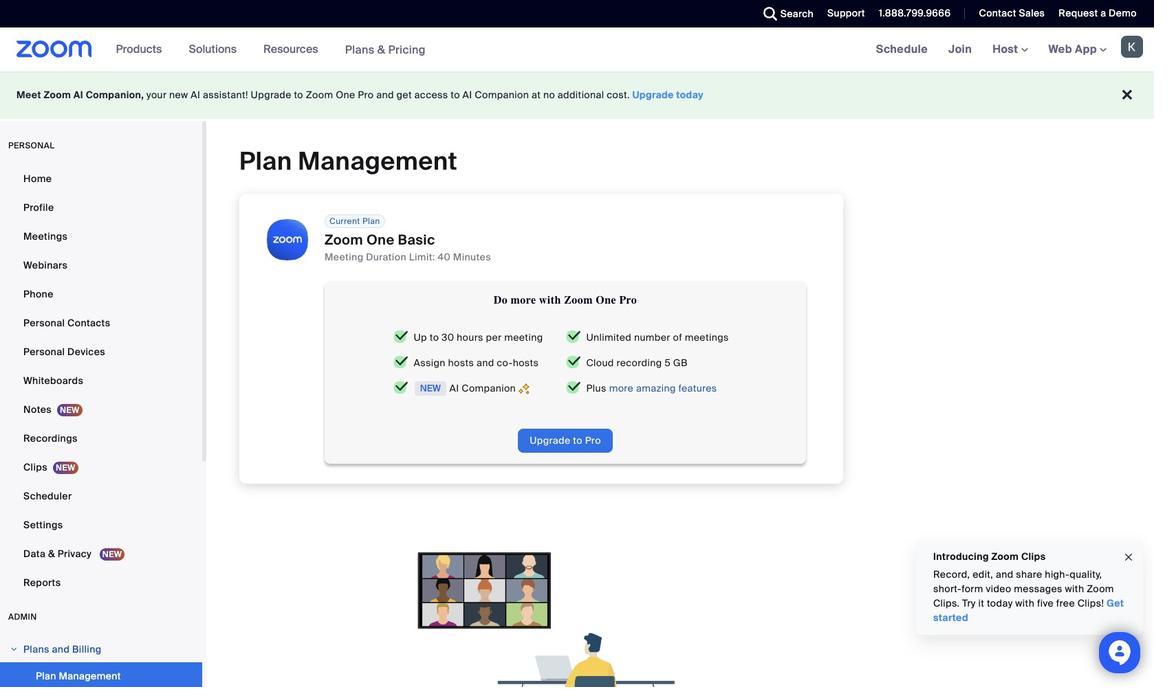 Task type: locate. For each thing, give the bounding box(es) containing it.
one up duration
[[367, 231, 395, 249]]

0 vertical spatial personal
[[23, 317, 65, 329]]

settings link
[[0, 512, 202, 539]]

and inside record, edit, and share high-quality, short-form video messages with zoom clips. try it today with five free clips!
[[996, 569, 1014, 581]]

up to 30 hours per meeting
[[414, 332, 543, 344]]

hosts down meeting
[[513, 357, 539, 369]]

0 horizontal spatial hosts
[[448, 357, 474, 369]]

co-
[[497, 357, 513, 369]]

pro inside meet zoom ai companion, footer
[[358, 89, 374, 101]]

0 vertical spatial management
[[298, 146, 457, 177]]

1 vertical spatial today
[[987, 598, 1013, 610]]

2 horizontal spatial pro
[[619, 294, 637, 307]]

meet zoom ai companion, your new ai assistant! upgrade to zoom one pro and get access to ai companion at no additional cost. upgrade today
[[17, 89, 704, 101]]

personal contacts link
[[0, 310, 202, 337]]

plan
[[239, 146, 292, 177], [362, 216, 380, 227], [36, 671, 56, 683]]

ai left companion,
[[73, 89, 83, 101]]

check_boxesicon image left assign
[[393, 356, 408, 369]]

1 vertical spatial with
[[1065, 583, 1084, 596]]

web app
[[1049, 42, 1097, 56]]

1 vertical spatial &
[[48, 548, 55, 561]]

0 vertical spatial plan
[[239, 146, 292, 177]]

personal inside personal devices link
[[23, 346, 65, 358]]

cloud
[[586, 357, 614, 369]]

pro up unlimited
[[619, 294, 637, 307]]

companion left at
[[475, 89, 529, 101]]

2 vertical spatial one
[[596, 294, 616, 307]]

check_boxesicon image left unlimited
[[566, 331, 581, 344]]

plans inside product information navigation
[[345, 42, 375, 57]]

check_boxesicon image left 'new tag2icon'
[[393, 382, 408, 395]]

clips up share
[[1021, 551, 1046, 563]]

plan management down billing
[[36, 671, 121, 683]]

0 horizontal spatial upgrade
[[251, 89, 291, 101]]

zoom up clips!
[[1087, 583, 1114, 596]]

1 vertical spatial more
[[609, 382, 634, 395]]

0 horizontal spatial today
[[676, 89, 704, 101]]

plan inside "current plan zoom one basic meeting duration limit: 40 minutes"
[[362, 216, 380, 227]]

join link
[[938, 28, 982, 72]]

and left get
[[376, 89, 394, 101]]

plans right right image
[[23, 644, 49, 656]]

search button
[[753, 0, 817, 28]]

0 vertical spatial more
[[511, 294, 536, 307]]

solutions button
[[189, 28, 243, 72]]

more for with
[[511, 294, 536, 307]]

&
[[377, 42, 385, 57], [48, 548, 55, 561]]

2 vertical spatial pro
[[585, 435, 601, 447]]

personal up whiteboards
[[23, 346, 65, 358]]

personal
[[23, 317, 65, 329], [23, 346, 65, 358]]

data & privacy
[[23, 548, 94, 561]]

check_boxesicon image
[[393, 331, 408, 344], [566, 331, 581, 344], [393, 356, 408, 369], [566, 356, 581, 369], [393, 382, 408, 395], [566, 382, 581, 395]]

0 vertical spatial clips
[[23, 462, 47, 474]]

hosts
[[448, 357, 474, 369], [513, 357, 539, 369]]

1 hosts from the left
[[448, 357, 474, 369]]

management up current
[[298, 146, 457, 177]]

banner containing products
[[0, 28, 1154, 72]]

and left billing
[[52, 644, 70, 656]]

personal devices link
[[0, 338, 202, 366]]

today
[[676, 89, 704, 101], [987, 598, 1013, 610]]

1 vertical spatial personal
[[23, 346, 65, 358]]

& right the data
[[48, 548, 55, 561]]

0 vertical spatial with
[[539, 294, 561, 307]]

personal inside personal contacts link
[[23, 317, 65, 329]]

0 horizontal spatial plans
[[23, 644, 49, 656]]

plans for plans & pricing
[[345, 42, 375, 57]]

check_boxesicon image left up
[[393, 331, 408, 344]]

meet zoom ai companion, footer
[[0, 72, 1154, 119]]

companion inside meet zoom ai companion, footer
[[475, 89, 529, 101]]

0 horizontal spatial pro
[[358, 89, 374, 101]]

2 vertical spatial plan
[[36, 671, 56, 683]]

0 horizontal spatial one
[[336, 89, 355, 101]]

1 horizontal spatial one
[[367, 231, 395, 249]]

recordings
[[23, 433, 78, 445]]

1 horizontal spatial more
[[609, 382, 634, 395]]

schedule link
[[866, 28, 938, 72]]

check_boxesicon image left cloud
[[566, 356, 581, 369]]

pro left get
[[358, 89, 374, 101]]

1 vertical spatial clips
[[1021, 551, 1046, 563]]

0 vertical spatial companion
[[475, 89, 529, 101]]

check_boxesicon image for unlimited
[[566, 331, 581, 344]]

with down messages
[[1015, 598, 1035, 610]]

close image
[[1123, 550, 1134, 566]]

1 personal from the top
[[23, 317, 65, 329]]

banner
[[0, 28, 1154, 72]]

management down billing
[[59, 671, 121, 683]]

to inside upgrade to pro button
[[573, 435, 583, 447]]

get started link
[[933, 598, 1124, 625]]

plan management up current
[[239, 146, 457, 177]]

1.888.799.9666 button
[[869, 0, 954, 28], [879, 7, 951, 19]]

plans and billing menu item
[[0, 637, 202, 663]]

0 vertical spatial pro
[[358, 89, 374, 101]]

with
[[539, 294, 561, 307], [1065, 583, 1084, 596], [1015, 598, 1035, 610]]

0 horizontal spatial management
[[59, 671, 121, 683]]

plus more amazing features
[[586, 382, 717, 395]]

home link
[[0, 165, 202, 193]]

0 horizontal spatial with
[[539, 294, 561, 307]]

more for amazing
[[609, 382, 634, 395]]

and up video
[[996, 569, 1014, 581]]

webinars
[[23, 259, 68, 272]]

high-
[[1045, 569, 1070, 581]]

new tag2icon image
[[414, 382, 447, 396]]

more amazing features link
[[609, 382, 717, 396]]

1 horizontal spatial plan
[[239, 146, 292, 177]]

plans & pricing link
[[345, 42, 426, 57], [345, 42, 426, 57]]

meetings
[[685, 332, 729, 344]]

support link
[[817, 0, 869, 28], [827, 7, 865, 19]]

hosts down hours
[[448, 357, 474, 369]]

0 horizontal spatial clips
[[23, 462, 47, 474]]

1 horizontal spatial &
[[377, 42, 385, 57]]

contact
[[979, 7, 1016, 19]]

1 vertical spatial plan management
[[36, 671, 121, 683]]

products
[[116, 42, 162, 56]]

pro down plus
[[585, 435, 601, 447]]

management
[[298, 146, 457, 177], [59, 671, 121, 683]]

more
[[511, 294, 536, 307], [609, 382, 634, 395]]

0 vertical spatial plan management
[[239, 146, 457, 177]]

& inside product information navigation
[[377, 42, 385, 57]]

profile link
[[0, 194, 202, 221]]

2 personal from the top
[[23, 346, 65, 358]]

clips
[[23, 462, 47, 474], [1021, 551, 1046, 563]]

ai
[[73, 89, 83, 101], [191, 89, 200, 101], [463, 89, 472, 101], [449, 382, 459, 395]]

scheduler
[[23, 490, 72, 503]]

0 horizontal spatial more
[[511, 294, 536, 307]]

1.888.799.9666
[[879, 7, 951, 19]]

reports link
[[0, 569, 202, 597]]

companion down assign hosts and co-hosts
[[462, 382, 516, 395]]

right image
[[10, 646, 18, 654]]

1 horizontal spatial upgrade
[[530, 435, 571, 447]]

today inside record, edit, and share high-quality, short-form video messages with zoom clips. try it today with five free clips!
[[987, 598, 1013, 610]]

personal down phone
[[23, 317, 65, 329]]

web
[[1049, 42, 1072, 56]]

admin
[[8, 612, 37, 623]]

check_boxesicon image left plus
[[566, 382, 581, 395]]

request a demo
[[1059, 7, 1137, 19]]

started
[[933, 612, 968, 625]]

try
[[962, 598, 976, 610]]

ai starsicon image
[[519, 382, 530, 396]]

0 horizontal spatial &
[[48, 548, 55, 561]]

of
[[673, 332, 682, 344]]

and inside meet zoom ai companion, footer
[[376, 89, 394, 101]]

& left pricing
[[377, 42, 385, 57]]

upgrade to pro button
[[518, 429, 613, 453]]

1 horizontal spatial plan management
[[239, 146, 457, 177]]

companion
[[475, 89, 529, 101], [462, 382, 516, 395]]

amazing
[[636, 382, 676, 395]]

zoom up edit,
[[991, 551, 1019, 563]]

one
[[336, 89, 355, 101], [367, 231, 395, 249], [596, 294, 616, 307]]

0 horizontal spatial plan
[[36, 671, 56, 683]]

meetings
[[23, 230, 68, 243]]

more right plus
[[609, 382, 634, 395]]

1 vertical spatial companion
[[462, 382, 516, 395]]

0 vertical spatial plans
[[345, 42, 375, 57]]

0 vertical spatial one
[[336, 89, 355, 101]]

0 vertical spatial &
[[377, 42, 385, 57]]

more right the do
[[511, 294, 536, 307]]

1 horizontal spatial hosts
[[513, 357, 539, 369]]

40
[[438, 251, 451, 263]]

personal devices
[[23, 346, 105, 358]]

1 vertical spatial plan
[[362, 216, 380, 227]]

1 vertical spatial plans
[[23, 644, 49, 656]]

short-
[[933, 583, 962, 596]]

plan management inside plan management link
[[36, 671, 121, 683]]

one up unlimited
[[596, 294, 616, 307]]

with up free
[[1065, 583, 1084, 596]]

ai right 'new tag2icon'
[[449, 382, 459, 395]]

current
[[329, 216, 360, 227]]

0 vertical spatial today
[[676, 89, 704, 101]]

devices
[[67, 346, 105, 358]]

clips link
[[0, 454, 202, 481]]

one left get
[[336, 89, 355, 101]]

& inside personal menu menu
[[48, 548, 55, 561]]

duration
[[366, 251, 406, 263]]

personal for personal devices
[[23, 346, 65, 358]]

1 horizontal spatial today
[[987, 598, 1013, 610]]

upgrade
[[251, 89, 291, 101], [632, 89, 674, 101], [530, 435, 571, 447]]

& for pricing
[[377, 42, 385, 57]]

minutes
[[453, 251, 491, 263]]

clips up scheduler
[[23, 462, 47, 474]]

plans inside menu item
[[23, 644, 49, 656]]

plus
[[586, 382, 606, 395]]

plans
[[345, 42, 375, 57], [23, 644, 49, 656]]

unlimited number of meetings
[[586, 332, 729, 344]]

request a demo link
[[1048, 0, 1154, 28], [1059, 7, 1137, 19]]

1 horizontal spatial pro
[[585, 435, 601, 447]]

introducing
[[933, 551, 989, 563]]

1 vertical spatial one
[[367, 231, 395, 249]]

with up meeting
[[539, 294, 561, 307]]

today inside meet zoom ai companion, footer
[[676, 89, 704, 101]]

zoom up meeting
[[325, 231, 363, 249]]

whiteboards link
[[0, 367, 202, 395]]

zoom inside "current plan zoom one basic meeting duration limit: 40 minutes"
[[325, 231, 363, 249]]

1 horizontal spatial plans
[[345, 42, 375, 57]]

2 horizontal spatial plan
[[362, 216, 380, 227]]

billing
[[72, 644, 102, 656]]

current plan zoom one basic meeting duration limit: 40 minutes
[[325, 216, 491, 263]]

plans up meet zoom ai companion, your new ai assistant! upgrade to zoom one pro and get access to ai companion at no additional cost. upgrade today
[[345, 42, 375, 57]]

0 horizontal spatial plan management
[[36, 671, 121, 683]]

at
[[532, 89, 541, 101]]

ai right new
[[191, 89, 200, 101]]

phone
[[23, 288, 53, 301]]

1 horizontal spatial with
[[1015, 598, 1035, 610]]

upgrade inside upgrade to pro button
[[530, 435, 571, 447]]



Task type: describe. For each thing, give the bounding box(es) containing it.
recordings link
[[0, 425, 202, 453]]

companion,
[[86, 89, 144, 101]]

messages
[[1014, 583, 1063, 596]]

and left co-
[[477, 357, 494, 369]]

number
[[634, 332, 670, 344]]

ai companion
[[449, 382, 516, 395]]

join
[[948, 42, 972, 56]]

ai right access
[[463, 89, 472, 101]]

whiteboards
[[23, 375, 83, 387]]

introducing zoom clips
[[933, 551, 1046, 563]]

video
[[986, 583, 1011, 596]]

notes
[[23, 404, 52, 416]]

& for privacy
[[48, 548, 55, 561]]

up
[[414, 332, 427, 344]]

get
[[397, 89, 412, 101]]

meetings link
[[0, 223, 202, 250]]

a
[[1101, 7, 1106, 19]]

upgrade today link
[[632, 89, 704, 101]]

request
[[1059, 7, 1098, 19]]

clips inside personal menu menu
[[23, 462, 47, 474]]

zoom up unlimited
[[564, 294, 593, 307]]

assign
[[414, 357, 446, 369]]

products button
[[116, 28, 168, 72]]

sales
[[1019, 7, 1045, 19]]

home
[[23, 173, 52, 185]]

2 horizontal spatial with
[[1065, 583, 1084, 596]]

resources
[[263, 42, 318, 56]]

and inside menu item
[[52, 644, 70, 656]]

clips!
[[1078, 598, 1104, 610]]

check_boxesicon image for cloud
[[566, 356, 581, 369]]

personal menu menu
[[0, 165, 202, 598]]

new
[[169, 89, 188, 101]]

cloud recording 5 gb
[[586, 357, 688, 369]]

additional
[[558, 89, 604, 101]]

features
[[678, 382, 717, 395]]

zoom inside record, edit, and share high-quality, short-form video messages with zoom clips. try it today with five free clips!
[[1087, 583, 1114, 596]]

meetings navigation
[[866, 28, 1154, 72]]

phone link
[[0, 281, 202, 308]]

zoom logo image
[[17, 41, 92, 58]]

data
[[23, 548, 46, 561]]

1 horizontal spatial management
[[298, 146, 457, 177]]

web app button
[[1049, 42, 1107, 56]]

get started
[[933, 598, 1124, 625]]

one inside "current plan zoom one basic meeting duration limit: 40 minutes"
[[367, 231, 395, 249]]

schedule
[[876, 42, 928, 56]]

resources button
[[263, 28, 324, 72]]

hours
[[457, 332, 483, 344]]

contact sales
[[979, 7, 1045, 19]]

plan inside plan management link
[[36, 671, 56, 683]]

2 horizontal spatial one
[[596, 294, 616, 307]]

plans and billing
[[23, 644, 102, 656]]

one inside meet zoom ai companion, footer
[[336, 89, 355, 101]]

plans & pricing
[[345, 42, 426, 57]]

1 horizontal spatial clips
[[1021, 551, 1046, 563]]

record,
[[933, 569, 970, 581]]

cost.
[[607, 89, 630, 101]]

check_boxesicon image for assign
[[393, 356, 408, 369]]

your
[[147, 89, 167, 101]]

profile picture image
[[1121, 36, 1143, 58]]

demo
[[1109, 7, 1137, 19]]

share
[[1016, 569, 1042, 581]]

settings
[[23, 519, 63, 532]]

basic
[[398, 231, 435, 249]]

30
[[442, 332, 454, 344]]

form
[[962, 583, 983, 596]]

assign hosts and co-hosts
[[414, 357, 539, 369]]

host button
[[993, 42, 1028, 56]]

five
[[1037, 598, 1054, 610]]

1 vertical spatial management
[[59, 671, 121, 683]]

pro inside button
[[585, 435, 601, 447]]

product information navigation
[[106, 28, 436, 72]]

get
[[1107, 598, 1124, 610]]

limit:
[[409, 251, 435, 263]]

meeting
[[325, 251, 364, 263]]

notes link
[[0, 396, 202, 424]]

clips.
[[933, 598, 960, 610]]

plans for plans and billing
[[23, 644, 49, 656]]

personal for personal contacts
[[23, 317, 65, 329]]

personal contacts
[[23, 317, 110, 329]]

2 vertical spatial with
[[1015, 598, 1035, 610]]

search
[[780, 8, 814, 20]]

meeting
[[504, 332, 543, 344]]

privacy
[[58, 548, 92, 561]]

check_boxesicon image for up
[[393, 331, 408, 344]]

support
[[827, 7, 865, 19]]

do more with zoom one pro
[[494, 294, 637, 307]]

zoom right meet
[[44, 89, 71, 101]]

it
[[978, 598, 984, 610]]

personal
[[8, 140, 55, 151]]

webinars link
[[0, 252, 202, 279]]

zoom oneicon image
[[267, 219, 308, 260]]

do
[[494, 294, 508, 307]]

5
[[665, 357, 671, 369]]

zoom down resources dropdown button
[[306, 89, 333, 101]]

profile
[[23, 202, 54, 214]]

data & privacy link
[[0, 541, 202, 568]]

no
[[543, 89, 555, 101]]

2 horizontal spatial upgrade
[[632, 89, 674, 101]]

unlimited
[[586, 332, 632, 344]]

1 vertical spatial pro
[[619, 294, 637, 307]]

edit,
[[973, 569, 993, 581]]

meet
[[17, 89, 41, 101]]

per
[[486, 332, 502, 344]]

2 hosts from the left
[[513, 357, 539, 369]]



Task type: vqa. For each thing, say whether or not it's contained in the screenshot.
Plan Management to the right
yes



